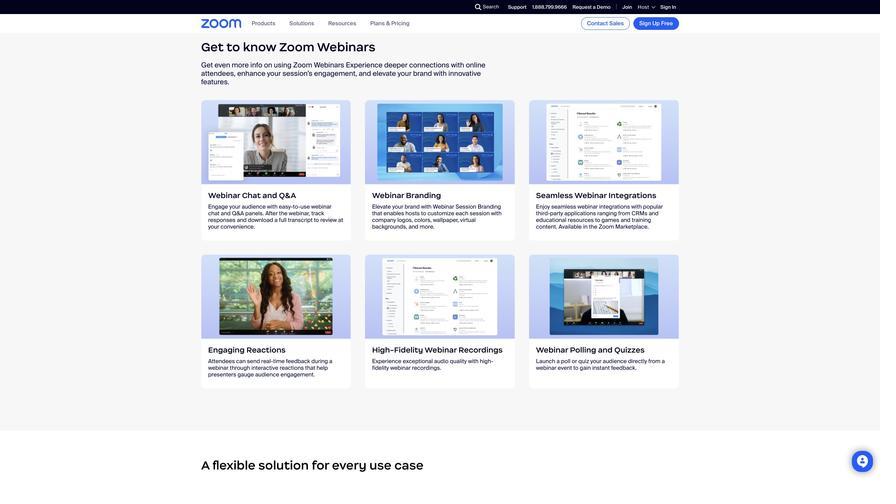 Task type: locate. For each thing, give the bounding box(es) containing it.
hosts
[[406, 210, 420, 217]]

brand right "deeper"
[[414, 69, 432, 78]]

webinar down engaging
[[208, 365, 229, 372]]

0 vertical spatial that
[[372, 210, 383, 217]]

webinar inside seamless webinar integrations enjoy seamless webinar integrations with popular third-party applications ranging from crms and educational resources to games and training content. available in the zoom marketplace.
[[578, 203, 598, 211]]

more
[[232, 61, 249, 70]]

with left high-
[[468, 358, 479, 365]]

webinars right session's
[[314, 61, 345, 70]]

from left crms
[[619, 210, 631, 217]]

resources button
[[328, 20, 357, 27]]

and left download
[[237, 217, 247, 224]]

1 vertical spatial use
[[370, 458, 392, 474]]

your inside webinar polling and quizzes launch a poll or quiz your audience directly from a webinar event to gain instant feedback.
[[591, 358, 602, 365]]

1.888.799.9666 link
[[533, 4, 567, 10]]

responses
[[208, 217, 236, 224]]

engagement.
[[281, 371, 315, 379]]

even
[[215, 61, 230, 70]]

0 vertical spatial zoom
[[279, 39, 315, 55]]

financial results image
[[365, 255, 515, 339]]

feedback
[[286, 358, 310, 365]]

audience down the chat
[[242, 203, 266, 211]]

recordings.
[[412, 365, 442, 372]]

solutions button
[[290, 20, 314, 27]]

deeper
[[385, 61, 408, 70]]

third-
[[537, 210, 551, 217]]

webinar inside high-fidelity webinar recordings experience exceptional audio quality with high- fidelity webinar recordings.
[[391, 365, 411, 372]]

webinar,
[[289, 210, 310, 217]]

audience down quizzes
[[603, 358, 627, 365]]

webinar up engage
[[208, 191, 240, 201]]

and down hosts
[[409, 223, 419, 231]]

to left gain
[[574, 365, 579, 372]]

free
[[662, 20, 674, 27]]

meeting with chat image
[[201, 100, 351, 185]]

a right directly
[[662, 358, 666, 365]]

with inside seamless webinar integrations enjoy seamless webinar integrations with popular third-party applications ranging from crms and educational resources to games and training content. available in the zoom marketplace.
[[632, 203, 642, 211]]

0 vertical spatial audience
[[242, 203, 266, 211]]

sign for sign up free
[[640, 20, 652, 27]]

that left enables
[[372, 210, 383, 217]]

and
[[359, 69, 371, 78], [263, 191, 277, 201], [221, 210, 231, 217], [649, 210, 659, 217], [237, 217, 247, 224], [621, 217, 631, 224], [409, 223, 419, 231], [599, 346, 613, 355]]

sign up free
[[640, 20, 674, 27]]

convenience.
[[221, 223, 255, 231]]

sign inside sign up free link
[[640, 20, 652, 27]]

webinar up the review
[[311, 203, 332, 211]]

1 horizontal spatial from
[[649, 358, 661, 365]]

high-fidelity webinar recordings experience exceptional audio quality with high- fidelity webinar recordings.
[[372, 346, 503, 372]]

the inside seamless webinar integrations enjoy seamless webinar integrations with popular third-party applications ranging from crms and educational resources to games and training content. available in the zoom marketplace.
[[590, 223, 598, 231]]

webinar left 'event'
[[537, 365, 557, 372]]

quiz
[[579, 358, 590, 365]]

chat
[[208, 210, 220, 217]]

the right in
[[590, 223, 598, 231]]

audience inside engaging reactions attendees can send real-time feedback during a webinar through interactive reactions that help presenters gauge audience engagement.
[[255, 371, 279, 379]]

q&a up convenience. at left
[[232, 210, 244, 217]]

with right session
[[492, 210, 502, 217]]

1 horizontal spatial q&a
[[279, 191, 296, 201]]

to-
[[293, 203, 301, 211]]

in
[[584, 223, 588, 231]]

that
[[372, 210, 383, 217], [305, 365, 316, 372]]

webinar polling and quizzes launch a poll or quiz your audience directly from a webinar event to gain instant feedback.
[[537, 346, 666, 372]]

1 vertical spatial get
[[201, 61, 213, 70]]

0 vertical spatial from
[[619, 210, 631, 217]]

get up even
[[201, 39, 224, 55]]

webinar inside webinar chat and q&a engage your audience with easy-to-use webinar chat and q&a panels. after the webinar, track responses and download a full transcript to review at your convenience.
[[311, 203, 332, 211]]

a right help
[[330, 358, 333, 365]]

instant
[[593, 365, 610, 372]]

1 vertical spatial webinars
[[314, 61, 345, 70]]

attendees
[[208, 358, 235, 365]]

experience left "deeper"
[[346, 61, 383, 70]]

1 vertical spatial from
[[649, 358, 661, 365]]

your right info
[[267, 69, 281, 78]]

from
[[619, 210, 631, 217], [649, 358, 661, 365]]

1 vertical spatial audience
[[603, 358, 627, 365]]

after
[[266, 210, 278, 217]]

use left case
[[370, 458, 392, 474]]

high-
[[480, 358, 494, 365]]

get for get even more info on using zoom webinars experience deeper connections with online attendees, enhance your session's engagement, and elevate your brand with innovative features.
[[201, 61, 213, 70]]

webinar
[[311, 203, 332, 211], [578, 203, 598, 211], [208, 365, 229, 372], [391, 365, 411, 372], [537, 365, 557, 372]]

0 horizontal spatial branding
[[406, 191, 441, 201]]

None search field
[[450, 1, 477, 13]]

attendees,
[[201, 69, 236, 78]]

webinar up the launch
[[537, 346, 569, 355]]

1 horizontal spatial that
[[372, 210, 383, 217]]

download
[[248, 217, 273, 224]]

webinar up resources
[[578, 203, 598, 211]]

0 vertical spatial branding
[[406, 191, 441, 201]]

enhance
[[237, 69, 266, 78]]

audience down real-
[[255, 371, 279, 379]]

webinars
[[317, 39, 376, 55], [314, 61, 345, 70]]

0 vertical spatial brand
[[414, 69, 432, 78]]

get for get to know zoom webinars
[[201, 39, 224, 55]]

1 vertical spatial zoom
[[293, 61, 312, 70]]

1 get from the top
[[201, 39, 224, 55]]

brand inside webinar branding elevate your brand with webinar session branding that enables hosts to customize each session with company logos, colors, wallpaper, virtual backgrounds, and more.
[[405, 203, 420, 211]]

branding right session
[[478, 203, 502, 211]]

q&a
[[279, 191, 296, 201], [232, 210, 244, 217]]

2 get from the top
[[201, 61, 213, 70]]

brand up logos,
[[405, 203, 420, 211]]

pricing
[[392, 20, 410, 27]]

1 horizontal spatial sign
[[661, 4, 671, 10]]

webinar inside webinar chat and q&a engage your audience with easy-to-use webinar chat and q&a panels. after the webinar, track responses and download a full transcript to review at your convenience.
[[208, 191, 240, 201]]

webinar up applications
[[575, 191, 607, 201]]

get to know zoom webinars
[[201, 39, 376, 55]]

interactive
[[252, 365, 279, 372]]

connections
[[410, 61, 450, 70]]

a left poll
[[557, 358, 560, 365]]

and up the instant
[[599, 346, 613, 355]]

integrations
[[609, 191, 657, 201]]

0 horizontal spatial from
[[619, 210, 631, 217]]

products
[[252, 20, 276, 27]]

a left demo
[[593, 4, 596, 10]]

webinar down the fidelity
[[391, 365, 411, 372]]

sign for sign in
[[661, 4, 671, 10]]

to left games
[[596, 217, 601, 224]]

training
[[632, 217, 652, 224]]

track
[[312, 210, 324, 217]]

a left full
[[275, 217, 278, 224]]

your right engage
[[230, 203, 241, 211]]

with left easy-
[[267, 203, 278, 211]]

0 vertical spatial the
[[279, 210, 288, 217]]

available
[[559, 223, 582, 231]]

brand inside get even more info on using zoom webinars experience deeper connections with online attendees, enhance your session's engagement, and elevate your brand with innovative features.
[[414, 69, 432, 78]]

engaging reactions attendees can send real-time feedback during a webinar through interactive reactions that help presenters gauge audience engagement.
[[208, 346, 333, 379]]

to left the review
[[314, 217, 319, 224]]

to
[[227, 39, 240, 55], [421, 210, 427, 217], [314, 217, 319, 224], [596, 217, 601, 224], [574, 365, 579, 372]]

0 vertical spatial use
[[301, 203, 310, 211]]

from inside webinar polling and quizzes launch a poll or quiz your audience directly from a webinar event to gain instant feedback.
[[649, 358, 661, 365]]

sign left in
[[661, 4, 671, 10]]

sign left up
[[640, 20, 652, 27]]

sign up free link
[[634, 17, 680, 30]]

0 vertical spatial sign
[[661, 4, 671, 10]]

plans
[[371, 20, 385, 27]]

1.888.799.9666
[[533, 4, 567, 10]]

to right hosts
[[421, 210, 427, 217]]

your up logos,
[[393, 203, 404, 211]]

support
[[509, 4, 527, 10]]

zoom up using
[[279, 39, 315, 55]]

plans & pricing link
[[371, 20, 410, 27]]

and inside get even more info on using zoom webinars experience deeper connections with online attendees, enhance your session's engagement, and elevate your brand with innovative features.
[[359, 69, 371, 78]]

webinar up audio on the bottom
[[425, 346, 457, 355]]

0 vertical spatial q&a
[[279, 191, 296, 201]]

applications
[[565, 210, 597, 217]]

use left 'track'
[[301, 203, 310, 211]]

audience inside webinar chat and q&a engage your audience with easy-to-use webinar chat and q&a panels. after the webinar, track responses and download a full transcript to review at your convenience.
[[242, 203, 266, 211]]

recordings
[[459, 346, 503, 355]]

1 horizontal spatial the
[[590, 223, 598, 231]]

0 horizontal spatial sign
[[640, 20, 652, 27]]

1 vertical spatial the
[[590, 223, 598, 231]]

your right elevate
[[398, 69, 412, 78]]

0 horizontal spatial use
[[301, 203, 310, 211]]

2 vertical spatial audience
[[255, 371, 279, 379]]

get left even
[[201, 61, 213, 70]]

1 horizontal spatial branding
[[478, 203, 502, 211]]

your right the quiz
[[591, 358, 602, 365]]

that left help
[[305, 365, 316, 372]]

session
[[470, 210, 490, 217]]

branding
[[406, 191, 441, 201], [478, 203, 502, 211]]

elevate
[[372, 203, 391, 211]]

zoom right using
[[293, 61, 312, 70]]

a inside webinar chat and q&a engage your audience with easy-to-use webinar chat and q&a panels. after the webinar, track responses and download a full transcript to review at your convenience.
[[275, 217, 278, 224]]

to up the more at the top of page
[[227, 39, 240, 55]]

from right directly
[[649, 358, 661, 365]]

q&a up easy-
[[279, 191, 296, 201]]

webinars down resources popup button
[[317, 39, 376, 55]]

support link
[[509, 4, 527, 10]]

1 vertical spatial sign
[[640, 20, 652, 27]]

during
[[312, 358, 328, 365]]

popular
[[644, 203, 664, 211]]

0 horizontal spatial q&a
[[232, 210, 244, 217]]

get
[[201, 39, 224, 55], [201, 61, 213, 70]]

to inside webinar chat and q&a engage your audience with easy-to-use webinar chat and q&a panels. after the webinar, track responses and download a full transcript to review at your convenience.
[[314, 217, 319, 224]]

zoom down ranging
[[599, 223, 615, 231]]

zoom
[[279, 39, 315, 55], [293, 61, 312, 70], [599, 223, 615, 231]]

flexible
[[213, 458, 256, 474]]

integrations dashboard image
[[530, 100, 680, 185]]

1 vertical spatial experience
[[372, 358, 402, 365]]

1 vertical spatial q&a
[[232, 210, 244, 217]]

every
[[332, 458, 367, 474]]

get inside get even more info on using zoom webinars experience deeper connections with online attendees, enhance your session's engagement, and elevate your brand with innovative features.
[[201, 61, 213, 70]]

a
[[593, 4, 596, 10], [275, 217, 278, 224], [330, 358, 333, 365], [557, 358, 560, 365], [662, 358, 666, 365]]

your down chat
[[208, 223, 219, 231]]

0 vertical spatial experience
[[346, 61, 383, 70]]

engage
[[208, 203, 228, 211]]

with down integrations
[[632, 203, 642, 211]]

sign in
[[661, 4, 677, 10]]

0 horizontal spatial that
[[305, 365, 316, 372]]

2 vertical spatial zoom
[[599, 223, 615, 231]]

and left elevate
[[359, 69, 371, 78]]

features.
[[201, 77, 230, 87]]

nine person grid view of meeting image
[[365, 100, 515, 185]]

1 vertical spatial brand
[[405, 203, 420, 211]]

0 horizontal spatial the
[[279, 210, 288, 217]]

audience
[[242, 203, 266, 211], [603, 358, 627, 365], [255, 371, 279, 379]]

1 vertical spatial that
[[305, 365, 316, 372]]

experience down high-
[[372, 358, 402, 365]]

the right after
[[279, 210, 288, 217]]

0 vertical spatial get
[[201, 39, 224, 55]]

zoom inside seamless webinar integrations enjoy seamless webinar integrations with popular third-party applications ranging from crms and educational resources to games and training content. available in the zoom marketplace.
[[599, 223, 615, 231]]

with
[[451, 61, 465, 70], [434, 69, 447, 78], [267, 203, 278, 211], [421, 203, 432, 211], [632, 203, 642, 211], [492, 210, 502, 217], [468, 358, 479, 365]]

session
[[456, 203, 477, 211]]

branding up hosts
[[406, 191, 441, 201]]

host button
[[638, 4, 655, 10]]



Task type: describe. For each thing, give the bounding box(es) containing it.
to inside webinar polling and quizzes launch a poll or quiz your audience directly from a webinar event to gain instant feedback.
[[574, 365, 579, 372]]

webinars inside get even more info on using zoom webinars experience deeper connections with online attendees, enhance your session's engagement, and elevate your brand with innovative features.
[[314, 61, 345, 70]]

zoom logo image
[[201, 19, 241, 28]]

on
[[264, 61, 272, 70]]

join
[[623, 4, 633, 10]]

for
[[312, 458, 329, 474]]

a inside engaging reactions attendees can send real-time feedback during a webinar through interactive reactions that help presenters gauge audience engagement.
[[330, 358, 333, 365]]

poll
[[562, 358, 571, 365]]

logos,
[[398, 217, 413, 224]]

using
[[274, 61, 292, 70]]

get even more info on using zoom webinars experience deeper connections with online attendees, enhance your session's engagement, and elevate your brand with innovative features.
[[201, 61, 486, 87]]

audience inside webinar polling and quizzes launch a poll or quiz your audience directly from a webinar event to gain instant feedback.
[[603, 358, 627, 365]]

solution
[[259, 458, 309, 474]]

fidelity
[[394, 346, 423, 355]]

high-
[[372, 346, 394, 355]]

gauge
[[238, 371, 254, 379]]

with inside high-fidelity webinar recordings experience exceptional audio quality with high- fidelity webinar recordings.
[[468, 358, 479, 365]]

webinar chat and q&a engage your audience with easy-to-use webinar chat and q&a panels. after the webinar, track responses and download a full transcript to review at your convenience.
[[208, 191, 343, 231]]

and right games
[[621, 217, 631, 224]]

full
[[279, 217, 287, 224]]

polling
[[570, 346, 597, 355]]

marketplace.
[[616, 223, 649, 231]]

reactions
[[280, 365, 304, 372]]

webinar features and reactions image
[[201, 255, 351, 339]]

webinar inside webinar polling and quizzes launch a poll or quiz your audience directly from a webinar event to gain instant feedback.
[[537, 365, 557, 372]]

webinar inside engaging reactions attendees can send real-time feedback during a webinar through interactive reactions that help presenters gauge audience engagement.
[[208, 365, 229, 372]]

1 horizontal spatial use
[[370, 458, 392, 474]]

1 vertical spatial branding
[[478, 203, 502, 211]]

ranging
[[598, 210, 617, 217]]

seamless webinar integrations enjoy seamless webinar integrations with popular third-party applications ranging from crms and educational resources to games and training content. available in the zoom marketplace.
[[537, 191, 664, 231]]

solutions
[[290, 20, 314, 27]]

help
[[317, 365, 328, 372]]

resources
[[328, 20, 357, 27]]

integrations
[[600, 203, 631, 211]]

feedback.
[[612, 365, 637, 372]]

sales
[[610, 20, 624, 27]]

contact sales
[[588, 20, 624, 27]]

enjoy
[[537, 203, 550, 211]]

info
[[251, 61, 263, 70]]

and right chat
[[221, 210, 231, 217]]

launch
[[537, 358, 556, 365]]

plans & pricing
[[371, 20, 410, 27]]

a flexible solution for every use case
[[201, 458, 424, 474]]

and right crms
[[649, 210, 659, 217]]

virtual
[[461, 217, 476, 224]]

webinar inside webinar polling and quizzes launch a poll or quiz your audience directly from a webinar event to gain instant feedback.
[[537, 346, 569, 355]]

through
[[230, 365, 250, 372]]

reactions
[[247, 346, 286, 355]]

polling image
[[530, 255, 680, 339]]

each
[[456, 210, 469, 217]]

experience inside high-fidelity webinar recordings experience exceptional audio quality with high- fidelity webinar recordings.
[[372, 358, 402, 365]]

wallpaper,
[[433, 217, 459, 224]]

directly
[[629, 358, 648, 365]]

chat
[[242, 191, 261, 201]]

request
[[573, 4, 592, 10]]

gain
[[580, 365, 591, 372]]

and inside webinar branding elevate your brand with webinar session branding that enables hosts to customize each session with company logos, colors, wallpaper, virtual backgrounds, and more.
[[409, 223, 419, 231]]

real-
[[261, 358, 273, 365]]

customize
[[428, 210, 455, 217]]

use inside webinar chat and q&a engage your audience with easy-to-use webinar chat and q&a panels. after the webinar, track responses and download a full transcript to review at your convenience.
[[301, 203, 310, 211]]

with up colors,
[[421, 203, 432, 211]]

join link
[[623, 4, 633, 10]]

webinar up wallpaper,
[[433, 203, 455, 211]]

to inside webinar branding elevate your brand with webinar session branding that enables hosts to customize each session with company logos, colors, wallpaper, virtual backgrounds, and more.
[[421, 210, 427, 217]]

at
[[338, 217, 343, 224]]

panels.
[[246, 210, 264, 217]]

in
[[672, 4, 677, 10]]

experience inside get even more info on using zoom webinars experience deeper connections with online attendees, enhance your session's engagement, and elevate your brand with innovative features.
[[346, 61, 383, 70]]

0 vertical spatial webinars
[[317, 39, 376, 55]]

engagement,
[[314, 69, 357, 78]]

search image
[[475, 4, 482, 10]]

quality
[[450, 358, 467, 365]]

review
[[321, 217, 337, 224]]

can
[[236, 358, 246, 365]]

quizzes
[[615, 346, 645, 355]]

sign in link
[[661, 4, 677, 10]]

&
[[386, 20, 390, 27]]

resources
[[568, 217, 594, 224]]

webinar inside high-fidelity webinar recordings experience exceptional audio quality with high- fidelity webinar recordings.
[[425, 346, 457, 355]]

audio
[[435, 358, 449, 365]]

innovative
[[449, 69, 481, 78]]

fidelity
[[372, 365, 389, 372]]

with inside webinar chat and q&a engage your audience with easy-to-use webinar chat and q&a panels. after the webinar, track responses and download a full transcript to review at your convenience.
[[267, 203, 278, 211]]

a
[[201, 458, 210, 474]]

with left innovative
[[434, 69, 447, 78]]

request a demo
[[573, 4, 611, 10]]

webinar inside seamless webinar integrations enjoy seamless webinar integrations with popular third-party applications ranging from crms and educational resources to games and training content. available in the zoom marketplace.
[[575, 191, 607, 201]]

up
[[653, 20, 660, 27]]

that inside webinar branding elevate your brand with webinar session branding that enables hosts to customize each session with company logos, colors, wallpaper, virtual backgrounds, and more.
[[372, 210, 383, 217]]

session's
[[283, 69, 313, 78]]

your inside webinar branding elevate your brand with webinar session branding that enables hosts to customize each session with company logos, colors, wallpaper, virtual backgrounds, and more.
[[393, 203, 404, 211]]

demo
[[597, 4, 611, 10]]

search image
[[475, 4, 482, 10]]

engaging
[[208, 346, 245, 355]]

know
[[243, 39, 277, 55]]

zoom inside get even more info on using zoom webinars experience deeper connections with online attendees, enhance your session's engagement, and elevate your brand with innovative features.
[[293, 61, 312, 70]]

the inside webinar chat and q&a engage your audience with easy-to-use webinar chat and q&a panels. after the webinar, track responses and download a full transcript to review at your convenience.
[[279, 210, 288, 217]]

enables
[[384, 210, 404, 217]]

or
[[572, 358, 578, 365]]

host
[[638, 4, 650, 10]]

crms
[[632, 210, 648, 217]]

party
[[551, 210, 564, 217]]

and up after
[[263, 191, 277, 201]]

with left "online"
[[451, 61, 465, 70]]

from inside seamless webinar integrations enjoy seamless webinar integrations with popular third-party applications ranging from crms and educational resources to games and training content. available in the zoom marketplace.
[[619, 210, 631, 217]]

contact
[[588, 20, 609, 27]]

webinar up elevate
[[372, 191, 405, 201]]

online
[[466, 61, 486, 70]]

and inside webinar polling and quizzes launch a poll or quiz your audience directly from a webinar event to gain instant feedback.
[[599, 346, 613, 355]]

to inside seamless webinar integrations enjoy seamless webinar integrations with popular third-party applications ranging from crms and educational resources to games and training content. available in the zoom marketplace.
[[596, 217, 601, 224]]

more.
[[420, 223, 435, 231]]

send
[[247, 358, 260, 365]]

that inside engaging reactions attendees can send real-time feedback during a webinar through interactive reactions that help presenters gauge audience engagement.
[[305, 365, 316, 372]]



Task type: vqa. For each thing, say whether or not it's contained in the screenshot.
Sign associated with Sign In
yes



